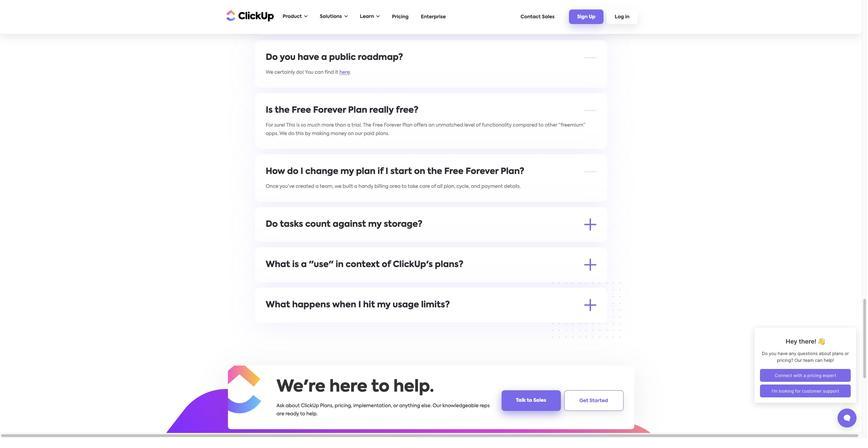 Task type: vqa. For each thing, say whether or not it's contained in the screenshot.
the happens
yes



Task type: locate. For each thing, give the bounding box(es) containing it.
2 vertical spatial free
[[444, 167, 464, 176]]

1 vertical spatial forever
[[384, 123, 401, 128]]

happens
[[292, 301, 330, 309]]

do up certainly
[[266, 53, 278, 62]]

0 horizontal spatial use
[[313, 318, 320, 322]]

0 horizontal spatial count
[[305, 220, 331, 229]]

as inside the '"uses" are intended as a demonstration of paid plan features, allowing you to explore their value for your workflows. uses are cumulative throughout a workspace and they do not reset or count down. when you reach a use limit, you won't lose any data, but you won't be able to edit or create new items with that feature. you can find a breakdown which features have usage limits'
[[313, 277, 318, 282]]

are
[[316, 237, 324, 242], [282, 277, 290, 282], [548, 277, 556, 282], [277, 412, 284, 417]]

as left soon
[[394, 318, 399, 322]]

be down cumulative at the right bottom
[[568, 286, 574, 290]]

my
[[340, 167, 354, 176], [368, 220, 382, 229], [377, 301, 391, 309]]

are down ask
[[277, 412, 284, 417]]

your right affect
[[387, 237, 397, 242]]

2 vertical spatial or
[[393, 404, 398, 408]]

payment
[[481, 184, 503, 189]]

sure!
[[274, 123, 285, 128]]

1 do from the top
[[266, 53, 278, 62]]

can up what happens when i hit my usage limits?
[[375, 294, 384, 299]]

on
[[348, 131, 354, 136], [414, 167, 425, 176]]

apps.
[[266, 131, 278, 136]]

started
[[590, 398, 608, 403]]

1 vertical spatial or
[[276, 294, 281, 299]]

1 vertical spatial use
[[313, 318, 320, 322]]

1 horizontal spatial able
[[575, 286, 586, 290]]

clickup logo image
[[217, 361, 261, 413]]

i left hit
[[358, 301, 361, 309]]

to inside button
[[527, 398, 532, 403]]

plan
[[348, 106, 367, 115], [402, 123, 413, 128]]

1 vertical spatial billing
[[375, 184, 388, 189]]

0 vertical spatial free
[[292, 106, 311, 115]]

the right period
[[568, 318, 576, 322]]

use left the clickup,
[[313, 318, 320, 322]]

else.
[[421, 404, 431, 408]]

lose
[[501, 286, 510, 290]]

0 vertical spatial usage
[[476, 294, 490, 299]]

0 horizontal spatial in
[[336, 261, 344, 269]]

your right end
[[471, 9, 481, 13]]

we'll
[[352, 318, 362, 322]]

1 vertical spatial usage
[[393, 301, 419, 309]]

0 vertical spatial do
[[288, 131, 294, 136]]

plans.
[[376, 131, 389, 136]]

free for plan
[[444, 167, 464, 176]]

do up you've
[[287, 167, 298, 176]]

1 horizontal spatial you
[[366, 294, 374, 299]]

0 horizontal spatial won't
[[487, 286, 500, 290]]

1 horizontal spatial billing
[[483, 9, 496, 13]]

a left trial.
[[347, 123, 350, 128]]

1 won't from the left
[[487, 286, 500, 290]]

for right value
[[491, 277, 498, 282]]

have up we certainly do! you can find it here .
[[298, 53, 319, 62]]

on up care
[[414, 167, 425, 176]]

when right anytime!
[[343, 9, 357, 13]]

the right is
[[275, 106, 290, 115]]

1 horizontal spatial won't
[[554, 286, 567, 290]]

1 vertical spatial do
[[266, 220, 278, 229]]

against
[[333, 220, 366, 229]]

help. down clickup
[[306, 412, 318, 417]]

you down value
[[477, 286, 485, 290]]

here up pricing,
[[329, 379, 367, 395]]

count inside the '"uses" are intended as a demonstration of paid plan features, allowing you to explore their value for your workflows. uses are cumulative throughout a workspace and they do not reset or count down. when you reach a use limit, you won't lose any data, but you won't be able to edit or create new items with that feature. you can find a breakdown which features have usage limits'
[[382, 286, 396, 290]]

0 horizontal spatial that
[[266, 326, 276, 331]]

you!
[[299, 326, 309, 331]]

ready
[[285, 412, 299, 417]]

handy
[[359, 184, 373, 189]]

what up "uses"
[[266, 261, 290, 269]]

we down sure!
[[280, 131, 287, 136]]

1 horizontal spatial use
[[456, 286, 464, 290]]

1 vertical spatial when
[[412, 286, 426, 290]]

0 vertical spatial plan
[[348, 106, 367, 115]]

2 horizontal spatial or
[[393, 404, 398, 408]]

do for do you have a public roadmap?
[[266, 53, 278, 62]]

can left 'it'
[[315, 70, 324, 75]]

are right uses
[[548, 277, 556, 282]]

forever for than
[[384, 123, 401, 128]]

sales down choose
[[542, 14, 555, 19]]

as right soon
[[413, 318, 418, 322]]

"uses"
[[266, 277, 281, 282]]

paid up reset
[[366, 277, 376, 282]]

0 vertical spatial and
[[471, 184, 480, 189]]

0 vertical spatial is
[[296, 123, 300, 128]]

that right things
[[360, 237, 370, 242]]

do
[[266, 53, 278, 62], [266, 220, 278, 229]]

intended
[[291, 277, 312, 282]]

you right but
[[544, 286, 553, 290]]

0 vertical spatial able
[[575, 286, 586, 290]]

for sure! this is so much more than a trial. the free forever plan offers an unmatched level of functionality compared to other "freemium" apps. we do this by making money on our paid plans.
[[266, 123, 585, 136]]

count down "features,"
[[382, 286, 396, 290]]

do!
[[296, 70, 304, 75]]

in right log
[[625, 15, 629, 19]]

"freemium"
[[558, 123, 585, 128]]

here right 'it'
[[339, 70, 350, 75]]

1 horizontal spatial plan
[[402, 123, 413, 128]]

forever inside for sure! this is so much more than a trial. the free forever plan offers an unmatched level of functionality compared to other "freemium" apps. we do this by making money on our paid plans.
[[384, 123, 401, 128]]

you right let
[[371, 318, 379, 322]]

that inside you'll still be able to use clickup, and we'll let you know as soon as a limit is reached. we're happy to provide a grace period to find the plan that works for you!
[[266, 326, 276, 331]]

usage inside the '"uses" are intended as a demonstration of paid plan features, allowing you to explore their value for your workflows. uses are cumulative throughout a workspace and they do not reset or count down. when you reach a use limit, you won't lose any data, but you won't be able to edit or create new items with that feature. you can find a breakdown which features have usage limits'
[[476, 294, 490, 299]]

1 horizontal spatial when
[[412, 286, 426, 290]]

on left the our
[[348, 131, 354, 136]]

sales right talk
[[533, 398, 546, 403]]

plan up trial.
[[348, 106, 367, 115]]

0 vertical spatial or
[[376, 286, 381, 290]]

won't
[[487, 286, 500, 290], [554, 286, 567, 290]]

of right level
[[476, 123, 481, 128]]

have inside the '"uses" are intended as a demonstration of paid plan features, allowing you to explore their value for your workflows. uses are cumulative throughout a workspace and they do not reset or count down. when you reach a use limit, you won't lose any data, but you won't be able to edit or create new items with that feature. you can find a breakdown which features have usage limits'
[[463, 294, 475, 299]]

i up created
[[301, 167, 303, 176]]

paid inside for sure! this is so much more than a trial. the free forever plan offers an unmatched level of functionality compared to other "freemium" apps. we do this by making money on our paid plans.
[[364, 131, 374, 136]]

0 horizontal spatial forever
[[313, 106, 346, 115]]

we're
[[461, 318, 474, 322]]

get started button
[[564, 391, 623, 411]]

0 horizontal spatial able
[[295, 318, 305, 322]]

0 vertical spatial for
[[491, 277, 498, 282]]

forever for i
[[466, 167, 499, 176]]

billing inside you're free to cancel at anytime! when you do, your current plan will last until the end of your billing cycle, unless you choose to downgrade immediately.
[[483, 9, 496, 13]]

1 vertical spatial sales
[[533, 398, 546, 403]]

0 horizontal spatial when
[[343, 9, 357, 13]]

1 vertical spatial count
[[382, 286, 396, 290]]

or right edit
[[276, 294, 281, 299]]

won't down cumulative at the right bottom
[[554, 286, 567, 290]]

forever
[[313, 106, 346, 115], [384, 123, 401, 128], [466, 167, 499, 176]]

billing left unless on the right of page
[[483, 9, 496, 13]]

1 horizontal spatial in
[[625, 15, 629, 19]]

0 horizontal spatial find
[[325, 70, 334, 75]]

be inside the '"uses" are intended as a demonstration of paid plan features, allowing you to explore their value for your workflows. uses are cumulative throughout a workspace and they do not reset or count down. when you reach a use limit, you won't lose any data, but you won't be able to edit or create new items with that feature. you can find a breakdown which features have usage limits'
[[568, 286, 574, 290]]

0 horizontal spatial and
[[325, 286, 334, 290]]

use
[[456, 286, 464, 290], [313, 318, 320, 322]]

2 vertical spatial my
[[377, 301, 391, 309]]

clickup image
[[224, 9, 274, 22]]

find down "features,"
[[385, 294, 395, 299]]

the
[[363, 123, 371, 128]]

free up so
[[292, 106, 311, 115]]

you up certainly
[[280, 53, 296, 62]]

is up intended
[[292, 261, 299, 269]]

once you've created a team, we built a handy billing area to take care of all plan, cycle, and payment details.
[[266, 184, 521, 189]]

or right reset
[[376, 286, 381, 290]]

0 vertical spatial paid
[[364, 131, 374, 136]]

2 horizontal spatial free
[[444, 167, 464, 176]]

billing left area
[[375, 184, 388, 189]]

forever up payment at the right top of page
[[466, 167, 499, 176]]

0 vertical spatial find
[[325, 70, 334, 75]]

1 vertical spatial help.
[[306, 412, 318, 417]]

1 vertical spatial we
[[280, 131, 287, 136]]

0 horizontal spatial free
[[292, 106, 311, 115]]

and left we'll
[[342, 318, 351, 322]]

2 horizontal spatial find
[[558, 318, 567, 322]]

2 vertical spatial do
[[347, 286, 353, 290]]

0 vertical spatial what
[[266, 261, 290, 269]]

of
[[465, 9, 470, 13], [476, 123, 481, 128], [431, 184, 436, 189], [382, 261, 391, 269], [360, 277, 365, 282]]

edit
[[266, 294, 275, 299]]

0 horizontal spatial be
[[288, 318, 294, 322]]

cancel
[[298, 9, 314, 13]]

when inside the '"uses" are intended as a demonstration of paid plan features, allowing you to explore their value for your workflows. uses are cumulative throughout a workspace and they do not reset or count down. when you reach a use limit, you won't lose any data, but you won't be able to edit or create new items with that feature. you can find a breakdown which features have usage limits'
[[412, 286, 426, 290]]

0 vertical spatial my
[[340, 167, 354, 176]]

items
[[310, 294, 322, 299]]

or left anything
[[393, 404, 398, 408]]

0 vertical spatial forever
[[313, 106, 346, 115]]

tasks
[[280, 220, 303, 229]]

free
[[292, 106, 311, 115], [373, 123, 383, 128], [444, 167, 464, 176]]

use down explore
[[456, 286, 464, 290]]

my up affect
[[368, 220, 382, 229]]

0 horizontal spatial plan
[[348, 106, 367, 115]]

period
[[536, 318, 551, 322]]

much
[[307, 123, 320, 128]]

clickup
[[301, 404, 319, 408]]

the up all
[[427, 167, 442, 176]]

0 horizontal spatial help.
[[306, 412, 318, 417]]

your up the lose
[[499, 277, 509, 282]]

provide
[[497, 318, 515, 322]]

of inside the '"uses" are intended as a demonstration of paid plan features, allowing you to explore their value for your workflows. uses are cumulative throughout a workspace and they do not reset or count down. when you reach a use limit, you won't lose any data, but you won't be able to edit or create new items with that feature. you can find a breakdown which features have usage limits'
[[360, 277, 365, 282]]

0 horizontal spatial we
[[266, 70, 273, 75]]

when
[[332, 301, 356, 309]]

in up demonstration
[[336, 261, 344, 269]]

0 horizontal spatial for
[[292, 326, 298, 331]]

you
[[305, 70, 313, 75], [366, 294, 374, 299]]

free up plan,
[[444, 167, 464, 176]]

2 vertical spatial that
[[266, 326, 276, 331]]

2 vertical spatial is
[[435, 318, 438, 322]]

able up you!
[[295, 318, 305, 322]]

of up not
[[360, 277, 365, 282]]

that inside the '"uses" are intended as a demonstration of paid plan features, allowing you to explore their value for your workflows. uses are cumulative throughout a workspace and they do not reset or count down. when you reach a use limit, you won't lose any data, but you won't be able to edit or create new items with that feature. you can find a breakdown which features have usage limits'
[[335, 294, 345, 299]]

0 vertical spatial do
[[266, 53, 278, 62]]

1 vertical spatial paid
[[366, 277, 376, 282]]

0 horizontal spatial have
[[298, 53, 319, 62]]

1 horizontal spatial on
[[414, 167, 425, 176]]

help. up anything
[[393, 379, 434, 395]]

area
[[390, 184, 401, 189]]

1 what from the top
[[266, 261, 290, 269]]

other
[[545, 123, 557, 128]]

1 horizontal spatial count
[[382, 286, 396, 290]]

pricing
[[392, 14, 409, 19]]

you're
[[266, 9, 280, 13]]

you inside you'll still be able to use clickup, and we'll let you know as soon as a limit is reached. we're happy to provide a grace period to find the plan that works for you!
[[371, 318, 379, 322]]

ask about clickup plans, pricing, implementation, or anything else. our knowledgeable reps are ready to help.
[[277, 404, 490, 417]]

2 vertical spatial find
[[558, 318, 567, 322]]

of right end
[[465, 9, 470, 13]]

1 horizontal spatial be
[[568, 286, 574, 290]]

1 vertical spatial what
[[266, 301, 290, 309]]

1 horizontal spatial that
[[335, 294, 345, 299]]

you down reset
[[366, 294, 374, 299]]

of inside for sure! this is so much more than a trial. the free forever plan offers an unmatched level of functionality compared to other "freemium" apps. we do this by making money on our paid plans.
[[476, 123, 481, 128]]

2 horizontal spatial as
[[413, 318, 418, 322]]

a
[[321, 53, 327, 62], [347, 123, 350, 128], [315, 184, 319, 189], [354, 184, 357, 189], [301, 261, 307, 269], [320, 277, 323, 282], [293, 286, 297, 290], [451, 286, 454, 290], [396, 294, 399, 299], [419, 318, 422, 322], [516, 318, 519, 322]]

plan inside the '"uses" are intended as a demonstration of paid plan features, allowing you to explore their value for your workflows. uses are cumulative throughout a workspace and they do not reset or count down. when you reach a use limit, you won't lose any data, but you won't be able to edit or create new items with that feature. you can find a breakdown which features have usage limits'
[[378, 277, 388, 282]]

features
[[443, 294, 462, 299]]

ask
[[277, 404, 284, 408]]

0 vertical spatial help.
[[393, 379, 434, 395]]

1 horizontal spatial for
[[491, 277, 498, 282]]

forever up plans.
[[384, 123, 401, 128]]

when down allowing
[[412, 286, 426, 290]]

plan left offers
[[402, 123, 413, 128]]

1 vertical spatial and
[[325, 286, 334, 290]]

we left certainly
[[266, 70, 273, 75]]

count
[[305, 220, 331, 229], [382, 286, 396, 290]]

really
[[369, 106, 394, 115]]

1 vertical spatial have
[[463, 294, 475, 299]]

find inside the '"uses" are intended as a demonstration of paid plan features, allowing you to explore their value for your workflows. uses are cumulative throughout a workspace and they do not reset or count down. when you reach a use limit, you won't lose any data, but you won't be able to edit or create new items with that feature. you can find a breakdown which features have usage limits'
[[385, 294, 395, 299]]

2 what from the top
[[266, 301, 290, 309]]

and up with
[[325, 286, 334, 290]]

down.
[[397, 286, 411, 290]]

what down edit
[[266, 301, 290, 309]]

is inside you'll still be able to use clickup, and we'll let you know as soon as a limit is reached. we're happy to provide a grace period to find the plan that works for you!
[[435, 318, 438, 322]]

count up attachments at the bottom
[[305, 220, 331, 229]]

1 vertical spatial free
[[373, 123, 383, 128]]

allowing
[[411, 277, 431, 282]]

we
[[335, 184, 342, 189]]

able down cumulative at the right bottom
[[575, 286, 586, 290]]

free up plans.
[[373, 123, 383, 128]]

2 vertical spatial and
[[342, 318, 351, 322]]

1 horizontal spatial help.
[[393, 379, 434, 395]]

0 vertical spatial when
[[343, 9, 357, 13]]

1 vertical spatial can
[[375, 294, 384, 299]]

0 horizontal spatial you
[[305, 70, 313, 75]]

what for what is a "use" in context of clickup's plans?
[[266, 261, 290, 269]]

storage?
[[384, 220, 422, 229]]

.
[[350, 70, 351, 75]]

a up create
[[293, 286, 297, 290]]

1 vertical spatial be
[[288, 318, 294, 322]]

have down limit, at the right bottom of page
[[463, 294, 475, 299]]

1 vertical spatial that
[[335, 294, 345, 299]]

free inside for sure! this is so much more than a trial. the free forever plan offers an unmatched level of functionality compared to other "freemium" apps. we do this by making money on our paid plans.
[[373, 123, 383, 128]]

contact sales
[[521, 14, 555, 19]]

do left this
[[288, 131, 294, 136]]

1 horizontal spatial we
[[280, 131, 287, 136]]

0 vertical spatial you
[[305, 70, 313, 75]]

and left payment at the right top of page
[[471, 184, 480, 189]]

you up contact
[[527, 9, 536, 13]]

it
[[335, 70, 338, 75]]

cycle, right plan,
[[456, 184, 470, 189]]

2 won't from the left
[[554, 286, 567, 290]]

get started
[[579, 398, 608, 403]]

grace
[[521, 318, 534, 322]]

my up built
[[340, 167, 354, 176]]

1 vertical spatial cycle,
[[456, 184, 470, 189]]

is
[[296, 123, 300, 128], [292, 261, 299, 269], [435, 318, 438, 322]]

can inside the '"uses" are intended as a demonstration of paid plan features, allowing you to explore their value for your workflows. uses are cumulative throughout a workspace and they do not reset or count down. when you reach a use limit, you won't lose any data, but you won't be able to edit or create new items with that feature. you can find a breakdown which features have usage limits'
[[375, 294, 384, 299]]

2 vertical spatial forever
[[466, 167, 499, 176]]

0 vertical spatial sales
[[542, 14, 555, 19]]

1 horizontal spatial cycle,
[[498, 9, 511, 13]]

is right limit
[[435, 318, 438, 322]]

1 horizontal spatial forever
[[384, 123, 401, 128]]

enterprise
[[421, 14, 446, 19]]

this
[[286, 123, 295, 128]]

do you have a public roadmap?
[[266, 53, 403, 62]]

for inside you'll still be able to use clickup, and we'll let you know as soon as a limit is reached. we're happy to provide a grace period to find the plan that works for you!
[[292, 326, 298, 331]]

0 vertical spatial that
[[360, 237, 370, 242]]

won't up limits
[[487, 286, 500, 290]]

are inside ask about clickup plans, pricing, implementation, or anything else. our knowledgeable reps are ready to help.
[[277, 412, 284, 417]]

the left end
[[446, 9, 454, 13]]

is left so
[[296, 123, 300, 128]]

that
[[360, 237, 370, 242], [335, 294, 345, 299], [266, 326, 276, 331]]

forever up more
[[313, 106, 346, 115]]

that down the they
[[335, 294, 345, 299]]

we certainly do! you can find it here .
[[266, 70, 351, 75]]

a left grace
[[516, 318, 519, 322]]

usage left limits
[[476, 294, 490, 299]]

only
[[334, 237, 344, 242]]

2 horizontal spatial forever
[[466, 167, 499, 176]]

what
[[266, 261, 290, 269], [266, 301, 290, 309]]

my right hit
[[377, 301, 391, 309]]

2 do from the top
[[266, 220, 278, 229]]

0 horizontal spatial as
[[313, 277, 318, 282]]

do left not
[[347, 286, 353, 290]]

you inside the '"uses" are intended as a demonstration of paid plan features, allowing you to explore their value for your workflows. uses are cumulative throughout a workspace and they do not reset or count down. when you reach a use limit, you won't lose any data, but you won't be able to edit or create new items with that feature. you can find a breakdown which features have usage limits'
[[366, 294, 374, 299]]

1 horizontal spatial can
[[375, 294, 384, 299]]

works
[[277, 326, 290, 331]]

your inside the '"uses" are intended as a demonstration of paid plan features, allowing you to explore their value for your workflows. uses are cumulative throughout a workspace and they do not reset or count down. when you reach a use limit, you won't lose any data, but you won't be able to edit or create new items with that feature. you can find a breakdown which features have usage limits'
[[499, 277, 509, 282]]

1 vertical spatial my
[[368, 220, 382, 229]]

1 vertical spatial find
[[385, 294, 395, 299]]

what happens when i hit my usage limits?
[[266, 301, 450, 309]]

1 horizontal spatial free
[[373, 123, 383, 128]]

we're
[[277, 379, 325, 395]]

you right do! on the top
[[305, 70, 313, 75]]

are up throughout at the left
[[282, 277, 290, 282]]

product button
[[279, 10, 311, 24]]

to
[[292, 9, 297, 13], [555, 9, 560, 13], [539, 123, 544, 128], [402, 184, 407, 189], [441, 277, 446, 282], [587, 286, 592, 290], [306, 318, 311, 322], [491, 318, 496, 322], [552, 318, 557, 322], [371, 379, 389, 395], [527, 398, 532, 403], [300, 412, 305, 417]]

workspace
[[298, 286, 324, 290]]



Task type: describe. For each thing, give the bounding box(es) containing it.
my for storage?
[[368, 220, 382, 229]]

do inside for sure! this is so much more than a trial. the free forever plan offers an unmatched level of functionality compared to other "freemium" apps. we do this by making money on our paid plans.
[[288, 131, 294, 136]]

what is a "use" in context of clickup's plans?
[[266, 261, 463, 269]]

learn button
[[356, 10, 383, 24]]

a inside for sure! this is so much more than a trial. the free forever plan offers an unmatched level of functionality compared to other "freemium" apps. we do this by making money on our paid plans.
[[347, 123, 350, 128]]

features,
[[389, 277, 410, 282]]

by
[[305, 131, 311, 136]]

limits
[[491, 294, 504, 299]]

a right built
[[354, 184, 357, 189]]

log in link
[[607, 10, 638, 24]]

an
[[428, 123, 435, 128]]

2 horizontal spatial and
[[471, 184, 480, 189]]

plan inside for sure! this is so much more than a trial. the free forever plan offers an unmatched level of functionality compared to other "freemium" apps. we do this by making money on our paid plans.
[[402, 123, 413, 128]]

our
[[433, 404, 441, 408]]

workflows.
[[510, 277, 535, 282]]

enterprise link
[[417, 11, 449, 23]]

data,
[[521, 286, 534, 290]]

on inside for sure! this is so much more than a trial. the free forever plan offers an unmatched level of functionality compared to other "freemium" apps. we do this by making money on our paid plans.
[[348, 131, 354, 136]]

the left only at the left of page
[[325, 237, 333, 242]]

a up features
[[451, 286, 454, 290]]

and inside the '"uses" are intended as a demonstration of paid plan features, allowing you to explore their value for your workflows. uses are cumulative throughout a workspace and they do not reset or count down. when you reach a use limit, you won't lose any data, but you won't be able to edit or create new items with that feature. you can find a breakdown which features have usage limits'
[[325, 286, 334, 290]]

a up intended
[[301, 261, 307, 269]]

we inside for sure! this is so much more than a trial. the free forever plan offers an unmatched level of functionality compared to other "freemium" apps. we do this by making money on our paid plans.
[[280, 131, 287, 136]]

so
[[301, 123, 306, 128]]

cumulative
[[557, 277, 583, 282]]

still
[[279, 318, 286, 322]]

is inside for sure! this is so much more than a trial. the free forever plan offers an unmatched level of functionality compared to other "freemium" apps. we do this by making money on our paid plans.
[[296, 123, 300, 128]]

you up which
[[427, 286, 435, 290]]

money
[[331, 131, 347, 136]]

contact sales button
[[517, 11, 558, 23]]

no! file attachments are the only things that affect your team's storage.
[[266, 237, 434, 242]]

cycle, inside you're free to cancel at anytime! when you do, your current plan will last until the end of your billing cycle, unless you choose to downgrade immediately.
[[498, 9, 511, 13]]

sign up
[[577, 15, 595, 19]]

level
[[464, 123, 475, 128]]

1 vertical spatial in
[[336, 261, 344, 269]]

care
[[419, 184, 430, 189]]

but
[[535, 286, 543, 290]]

context
[[346, 261, 380, 269]]

you've
[[280, 184, 294, 189]]

log in
[[615, 15, 629, 19]]

free for much
[[373, 123, 383, 128]]

know
[[380, 318, 393, 322]]

a left team,
[[315, 184, 319, 189]]

limit,
[[465, 286, 476, 290]]

compared
[[513, 123, 537, 128]]

our
[[355, 131, 363, 136]]

solutions
[[320, 14, 342, 19]]

my for plan
[[340, 167, 354, 176]]

0 vertical spatial in
[[625, 15, 629, 19]]

feature.
[[346, 294, 365, 299]]

do for do tasks count against my storage?
[[266, 220, 278, 229]]

1 horizontal spatial as
[[394, 318, 399, 322]]

a left limit
[[419, 318, 422, 322]]

0 vertical spatial have
[[298, 53, 319, 62]]

when inside you're free to cancel at anytime! when you do, your current plan will last until the end of your billing cycle, unless you choose to downgrade immediately.
[[343, 9, 357, 13]]

how
[[266, 167, 285, 176]]

a up 'workspace'
[[320, 277, 323, 282]]

use inside you'll still be able to use clickup, and we'll let you know as soon as a limit is reached. we're happy to provide a grace period to find the plan that works for you!
[[313, 318, 320, 322]]

your right do,
[[376, 9, 386, 13]]

able inside the '"uses" are intended as a demonstration of paid plan features, allowing you to explore their value for your workflows. uses are cumulative throughout a workspace and they do not reset or count down. when you reach a use limit, you won't lose any data, but you won't be able to edit or create new items with that feature. you can find a breakdown which features have usage limits'
[[575, 286, 586, 290]]

do,
[[367, 9, 375, 13]]

about
[[286, 404, 300, 408]]

free?
[[396, 106, 418, 115]]

plan,
[[444, 184, 455, 189]]

0 horizontal spatial i
[[301, 167, 303, 176]]

"use"
[[309, 261, 334, 269]]

talk
[[516, 398, 526, 403]]

immediately.
[[266, 17, 296, 22]]

you up learn
[[358, 9, 366, 13]]

public
[[329, 53, 356, 62]]

1 vertical spatial do
[[287, 167, 298, 176]]

end
[[455, 9, 464, 13]]

trial.
[[351, 123, 362, 128]]

new
[[299, 294, 308, 299]]

create
[[282, 294, 298, 299]]

unmatched
[[436, 123, 463, 128]]

1 horizontal spatial i
[[358, 301, 361, 309]]

0 vertical spatial here
[[339, 70, 350, 75]]

0 horizontal spatial can
[[315, 70, 324, 75]]

talk to sales button
[[501, 391, 561, 411]]

change
[[305, 167, 338, 176]]

of left all
[[431, 184, 436, 189]]

making
[[312, 131, 329, 136]]

to inside ask about clickup plans, pricing, implementation, or anything else. our knowledgeable reps are ready to help.
[[300, 412, 305, 417]]

created
[[296, 184, 314, 189]]

reset
[[364, 286, 375, 290]]

plan inside you're free to cancel at anytime! when you do, your current plan will last until the end of your billing cycle, unless you choose to downgrade immediately.
[[405, 9, 416, 13]]

built
[[343, 184, 353, 189]]

of up "features,"
[[382, 261, 391, 269]]

uses
[[536, 277, 547, 282]]

1 vertical spatial on
[[414, 167, 425, 176]]

use inside the '"uses" are intended as a demonstration of paid plan features, allowing you to explore their value for your workflows. uses are cumulative throughout a workspace and they do not reset or count down. when you reach a use limit, you won't lose any data, but you won't be able to edit or create new items with that feature. you can find a breakdown which features have usage limits'
[[456, 286, 464, 290]]

you're free to cancel at anytime! when you do, your current plan will last until the end of your billing cycle, unless you choose to downgrade immediately.
[[266, 9, 588, 22]]

be inside you'll still be able to use clickup, and we'll let you know as soon as a limit is reached. we're happy to provide a grace period to find the plan that works for you!
[[288, 318, 294, 322]]

choose
[[537, 9, 554, 13]]

free
[[281, 9, 291, 13]]

their
[[466, 277, 477, 282]]

0 vertical spatial count
[[305, 220, 331, 229]]

the inside you're free to cancel at anytime! when you do, your current plan will last until the end of your billing cycle, unless you choose to downgrade immediately.
[[446, 9, 454, 13]]

you'll still be able to use clickup, and we'll let you know as soon as a limit is reached. we're happy to provide a grace period to find the plan that works for you!
[[266, 318, 588, 331]]

things
[[345, 237, 359, 242]]

or inside ask about clickup plans, pricing, implementation, or anything else. our knowledgeable reps are ready to help.
[[393, 404, 398, 408]]

a down down. at the left of the page
[[396, 294, 399, 299]]

a left public
[[321, 53, 327, 62]]

roadmap?
[[358, 53, 403, 62]]

able inside you'll still be able to use clickup, and we'll let you know as soon as a limit is reached. we're happy to provide a grace period to find the plan that works for you!
[[295, 318, 305, 322]]

limit
[[423, 318, 434, 322]]

2 horizontal spatial that
[[360, 237, 370, 242]]

and inside you'll still be able to use clickup, and we'll let you know as soon as a limit is reached. we're happy to provide a grace period to find the plan that works for you!
[[342, 318, 351, 322]]

no!
[[266, 237, 274, 242]]

to inside for sure! this is so much more than a trial. the free forever plan offers an unmatched level of functionality compared to other "freemium" apps. we do this by making money on our paid plans.
[[539, 123, 544, 128]]

up
[[589, 15, 595, 19]]

you up reach
[[432, 277, 440, 282]]

0 horizontal spatial billing
[[375, 184, 388, 189]]

for inside the '"uses" are intended as a demonstration of paid plan features, allowing you to explore their value for your workflows. uses are cumulative throughout a workspace and they do not reset or count down. when you reach a use limit, you won't lose any data, but you won't be able to edit or create new items with that feature. you can find a breakdown which features have usage limits'
[[491, 277, 498, 282]]

help. inside ask about clickup plans, pricing, implementation, or anything else. our knowledgeable reps are ready to help.
[[306, 412, 318, 417]]

limits?
[[421, 301, 450, 309]]

sign up button
[[569, 10, 604, 24]]

find inside you'll still be able to use clickup, and we'll let you know as soon as a limit is reached. we're happy to provide a grace period to find the plan that works for you!
[[558, 318, 567, 322]]

what for what happens when i hit my usage limits?
[[266, 301, 290, 309]]

plan?
[[501, 167, 524, 176]]

for
[[266, 123, 273, 128]]

the inside you'll still be able to use clickup, and we'll let you know as soon as a limit is reached. we're happy to provide a grace period to find the plan that works for you!
[[568, 318, 576, 322]]

last
[[425, 9, 434, 13]]

paid inside the '"uses" are intended as a demonstration of paid plan features, allowing you to explore their value for your workflows. uses are cumulative throughout a workspace and they do not reset or count down. when you reach a use limit, you won't lose any data, but you won't be able to edit or create new items with that feature. you can find a breakdown which features have usage limits'
[[366, 277, 376, 282]]

0 horizontal spatial cycle,
[[456, 184, 470, 189]]

2 horizontal spatial i
[[386, 167, 388, 176]]

details.
[[504, 184, 521, 189]]

team,
[[320, 184, 334, 189]]

pricing link
[[389, 11, 412, 23]]

are left only at the left of page
[[316, 237, 324, 242]]

will
[[417, 9, 424, 13]]

do inside the '"uses" are intended as a demonstration of paid plan features, allowing you to explore their value for your workflows. uses are cumulative throughout a workspace and they do not reset or count down. when you reach a use limit, you won't lose any data, but you won't be able to edit or create new items with that feature. you can find a breakdown which features have usage limits'
[[347, 286, 353, 290]]

solutions button
[[316, 10, 351, 24]]

functionality
[[482, 123, 512, 128]]

if
[[378, 167, 383, 176]]

1 vertical spatial is
[[292, 261, 299, 269]]

0 vertical spatial we
[[266, 70, 273, 75]]

take
[[408, 184, 418, 189]]

1 vertical spatial here
[[329, 379, 367, 395]]

1 horizontal spatial or
[[376, 286, 381, 290]]

this
[[296, 131, 304, 136]]

clickup,
[[322, 318, 341, 322]]

here link
[[339, 70, 350, 75]]

anytime!
[[321, 9, 342, 13]]

of inside you're free to cancel at anytime! when you do, your current plan will last until the end of your billing cycle, unless you choose to downgrade immediately.
[[465, 9, 470, 13]]

until
[[435, 9, 445, 13]]

plan inside you'll still be able to use clickup, and we'll let you know as soon as a limit is reached. we're happy to provide a grace period to find the plan that works for you!
[[578, 318, 588, 322]]



